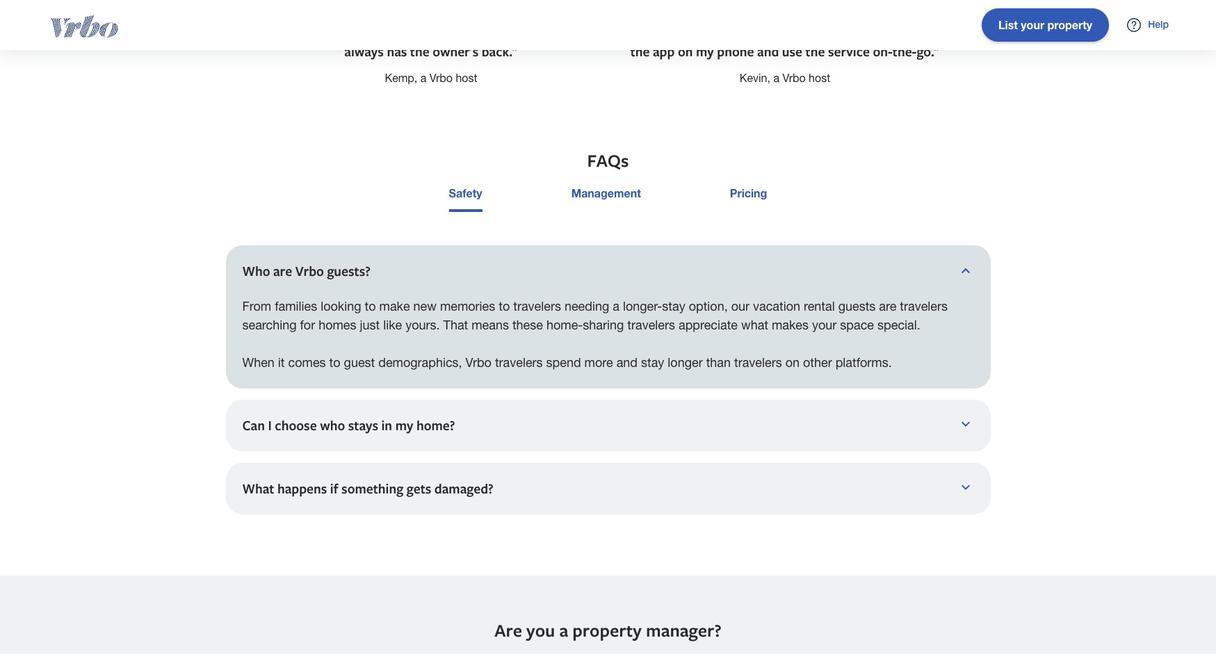 Task type: locate. For each thing, give the bounding box(es) containing it.
a
[[389, 24, 396, 42], [789, 24, 796, 42], [420, 72, 426, 84], [773, 72, 779, 84], [613, 299, 620, 314], [559, 618, 568, 643]]

comes
[[288, 355, 326, 370]]

stay left longer
[[641, 355, 664, 370]]

1 vertical spatial name keyboard arrow down image
[[957, 480, 974, 497]]

vrbo inside "being with vrbo has been a great experience. i have the app on my phone and use the service on-the-go."
[[702, 24, 731, 42]]

1 horizontal spatial my
[[696, 42, 714, 61]]

a right the kemp,
[[420, 72, 426, 84]]

0 vertical spatial other
[[456, 24, 488, 42]]

with
[[673, 24, 699, 42]]

to left guest
[[329, 355, 340, 370]]

0 horizontal spatial and
[[617, 355, 638, 370]]

host down service
[[809, 72, 830, 84]]

1 vertical spatial on
[[786, 355, 800, 370]]

1 horizontal spatial has
[[734, 24, 754, 42]]

and inside "being with vrbo has been a great experience. i have the app on my phone and use the service on-the-go."
[[757, 42, 779, 61]]

0 vertical spatial and
[[757, 42, 779, 61]]

"being
[[632, 24, 670, 42]]

0 vertical spatial are
[[273, 262, 292, 280]]

like
[[383, 318, 402, 332]]

0 vertical spatial stay
[[662, 299, 685, 314]]

2 host from the left
[[809, 72, 830, 84]]

vrbo inside who are vrbo guests? dropdown button
[[295, 262, 324, 280]]

make
[[379, 299, 410, 314]]

are you a property manager?
[[495, 618, 722, 643]]

on right the app
[[678, 42, 693, 61]]

a right you
[[559, 618, 568, 643]]

1 vertical spatial i
[[268, 417, 272, 435]]

from
[[242, 299, 271, 314]]

"in
[[282, 24, 298, 42]]

travelers up 'special.'
[[900, 299, 948, 314]]

to up just
[[365, 299, 376, 314]]

vrbo for kemp, a vrbo host
[[430, 72, 453, 84]]

who
[[320, 417, 345, 435]]

on down makes
[[786, 355, 800, 370]]

name keyboard arrow down image for what happens if something gets damaged?
[[957, 480, 974, 497]]

to inside "in comparison to a lot of the other platforms vrbo always has the owner's back."
[[374, 24, 386, 42]]

homes
[[319, 318, 356, 332]]

and left the use
[[757, 42, 779, 61]]

1 vertical spatial other
[[803, 355, 832, 370]]

a up the sharing
[[613, 299, 620, 314]]

other inside "in comparison to a lot of the other platforms vrbo always has the owner's back."
[[456, 24, 488, 42]]

name keyboard arrow down image
[[957, 417, 974, 433], [957, 480, 974, 497]]

has inside "in comparison to a lot of the other platforms vrbo always has the owner's back."
[[387, 42, 407, 61]]

who
[[242, 262, 270, 280]]

option,
[[689, 299, 728, 314]]

kevin,
[[740, 72, 770, 84]]

other right of
[[456, 24, 488, 42]]

host down owner's
[[456, 72, 477, 84]]

1 host from the left
[[456, 72, 477, 84]]

0 horizontal spatial are
[[273, 262, 292, 280]]

tab list
[[226, 186, 991, 245]]

i right can
[[268, 417, 272, 435]]

name keyboard arrow down image inside can i choose who stays in my home? dropdown button
[[957, 417, 974, 433]]

app
[[653, 42, 675, 61]]

vrbo up families
[[295, 262, 324, 280]]

experience.
[[833, 24, 901, 42]]

0 horizontal spatial has
[[387, 42, 407, 61]]

travelers down longer-
[[627, 318, 675, 332]]

my inside dropdown button
[[395, 417, 413, 435]]

choose
[[275, 417, 317, 435]]

other down your at the right of page
[[803, 355, 832, 370]]

vrbo inside "in comparison to a lot of the other platforms vrbo always has the owner's back."
[[552, 24, 581, 42]]

damaged?
[[434, 480, 494, 498]]

1 horizontal spatial host
[[809, 72, 830, 84]]

name keyboard arrow down image for can i choose who stays in my home?
[[957, 417, 974, 433]]

has
[[734, 24, 754, 42], [387, 42, 407, 61]]

are right "who"
[[273, 262, 292, 280]]

are
[[273, 262, 292, 280], [879, 299, 897, 314]]

vrbo down the use
[[783, 72, 806, 84]]

a inside "being with vrbo has been a great experience. i have the app on my phone and use the service on-the-go."
[[789, 24, 796, 42]]

0 horizontal spatial my
[[395, 417, 413, 435]]

pricing
[[730, 186, 767, 200]]

has left been
[[734, 24, 754, 42]]

on-
[[873, 42, 893, 61]]

my right in
[[395, 417, 413, 435]]

1 horizontal spatial are
[[879, 299, 897, 314]]

vrbo for "being with vrbo has been a great experience. i have the app on my phone and use the service on-the-go."
[[702, 24, 731, 42]]

something
[[341, 480, 403, 498]]

home-
[[547, 318, 583, 332]]

of
[[418, 24, 430, 42]]

to
[[374, 24, 386, 42], [365, 299, 376, 314], [499, 299, 510, 314], [329, 355, 340, 370]]

for
[[300, 318, 315, 332]]

0 vertical spatial i
[[904, 24, 907, 42]]

searching
[[242, 318, 297, 332]]

on
[[678, 42, 693, 61], [786, 355, 800, 370]]

2 name keyboard arrow down image from the top
[[957, 480, 974, 497]]

my inside "being with vrbo has been a great experience. i have the app on my phone and use the service on-the-go."
[[696, 42, 714, 61]]

0 horizontal spatial on
[[678, 42, 693, 61]]

my left 'phone'
[[696, 42, 714, 61]]

more
[[585, 355, 613, 370]]

i
[[904, 24, 907, 42], [268, 417, 272, 435]]

vrbo
[[552, 24, 581, 42], [702, 24, 731, 42], [430, 72, 453, 84], [783, 72, 806, 84], [295, 262, 324, 280], [466, 355, 492, 370]]

host
[[456, 72, 477, 84], [809, 72, 830, 84]]

are inside dropdown button
[[273, 262, 292, 280]]

0 vertical spatial my
[[696, 42, 714, 61]]

to up 'means'
[[499, 299, 510, 314]]

stay inside from families looking to make new memories to travelers needing a longer-stay option, our vacation rental guests are travelers searching for homes just like yours. that means these home-sharing travelers appreciate what makes your space special.
[[662, 299, 685, 314]]

0 horizontal spatial other
[[456, 24, 488, 42]]

phone
[[717, 42, 754, 61]]

faqs
[[587, 148, 629, 172]]

your
[[812, 318, 837, 332]]

other
[[456, 24, 488, 42], [803, 355, 832, 370]]

it
[[278, 355, 285, 370]]

a right kevin,
[[773, 72, 779, 84]]

travelers down these
[[495, 355, 543, 370]]

the right of
[[433, 24, 453, 42]]

spend
[[546, 355, 581, 370]]

and right more
[[617, 355, 638, 370]]

vrbo right "platforms"
[[552, 24, 581, 42]]

are up 'special.'
[[879, 299, 897, 314]]

0 vertical spatial on
[[678, 42, 693, 61]]

vrbo down owner's
[[430, 72, 453, 84]]

0 vertical spatial name keyboard arrow down image
[[957, 417, 974, 433]]

a inside from families looking to make new memories to travelers needing a longer-stay option, our vacation rental guests are travelers searching for homes just like yours. that means these home-sharing travelers appreciate what makes your space special.
[[613, 299, 620, 314]]

help link
[[1109, 0, 1186, 50]]

1 name keyboard arrow down image from the top
[[957, 417, 974, 433]]

the
[[433, 24, 453, 42], [410, 42, 430, 61], [630, 42, 650, 61], [806, 42, 825, 61]]

a right been
[[789, 24, 796, 42]]

has up the kemp,
[[387, 42, 407, 61]]

a left lot at left
[[389, 24, 396, 42]]

when it comes to guest demographics, vrbo travelers spend more and stay longer than travelers on other platforms.
[[242, 355, 892, 370]]

1 vertical spatial my
[[395, 417, 413, 435]]

vrbo right with in the right of the page
[[702, 24, 731, 42]]

what happens if something gets damaged? button
[[226, 463, 991, 515]]

space
[[840, 318, 874, 332]]

travelers up these
[[513, 299, 561, 314]]

1 horizontal spatial and
[[757, 42, 779, 61]]

stay
[[662, 299, 685, 314], [641, 355, 664, 370]]

0 horizontal spatial host
[[456, 72, 477, 84]]

1 vertical spatial are
[[879, 299, 897, 314]]

the up kemp, a vrbo host
[[410, 42, 430, 61]]

demographics,
[[378, 355, 462, 370]]

0 horizontal spatial i
[[268, 417, 272, 435]]

name keyboard arrow down image inside what happens if something gets damaged? dropdown button
[[957, 480, 974, 497]]

rental
[[804, 299, 835, 314]]

home?
[[416, 417, 455, 435]]

vacation
[[753, 299, 800, 314]]

to left lot at left
[[374, 24, 386, 42]]

my
[[696, 42, 714, 61], [395, 417, 413, 435]]

than
[[706, 355, 731, 370]]

1 vertical spatial and
[[617, 355, 638, 370]]

host for experience.
[[809, 72, 830, 84]]

1 horizontal spatial i
[[904, 24, 907, 42]]

gets
[[407, 480, 431, 498]]

families
[[275, 299, 317, 314]]

1 horizontal spatial on
[[786, 355, 800, 370]]

i left the have at right top
[[904, 24, 907, 42]]

stay left option,
[[662, 299, 685, 314]]

longer
[[668, 355, 703, 370]]

manager?
[[646, 618, 722, 643]]



Task type: describe. For each thing, give the bounding box(es) containing it.
sharing
[[583, 318, 624, 332]]

needing
[[565, 299, 609, 314]]

platforms
[[491, 24, 549, 42]]

the left the app
[[630, 42, 650, 61]]

guests?
[[327, 262, 371, 280]]

what happens if something gets damaged?
[[242, 480, 494, 498]]

looking
[[321, 299, 361, 314]]

has inside "being with vrbo has been a great experience. i have the app on my phone and use the service on-the-go."
[[734, 24, 754, 42]]

yours.
[[406, 318, 440, 332]]

what
[[242, 480, 274, 498]]

tab list containing safety
[[226, 186, 991, 245]]

great
[[799, 24, 830, 42]]

can
[[242, 417, 265, 435]]

happens
[[277, 480, 327, 498]]

back."
[[482, 42, 518, 61]]

safety link
[[449, 186, 482, 212]]

vrbo for who are vrbo guests?
[[295, 262, 324, 280]]

stays
[[348, 417, 378, 435]]

have
[[911, 24, 938, 42]]

new
[[413, 299, 437, 314]]

memories
[[440, 299, 495, 314]]

guest
[[344, 355, 375, 370]]

1 vertical spatial stay
[[641, 355, 664, 370]]

what
[[741, 318, 768, 332]]

our
[[731, 299, 750, 314]]

can i choose who stays in my home?
[[242, 417, 455, 435]]

help
[[1148, 18, 1169, 30]]

always
[[344, 42, 384, 61]]

been
[[757, 24, 786, 42]]

kemp, a vrbo host
[[385, 72, 477, 84]]

can i choose who stays in my home? button
[[226, 400, 991, 451]]

"being with vrbo has been a great experience. i have the app on my phone and use the service on-the-go."
[[630, 24, 940, 61]]

who are vrbo guests? button
[[226, 245, 991, 297]]

travelers down what
[[734, 355, 782, 370]]

on inside "being with vrbo has been a great experience. i have the app on my phone and use the service on-the-go."
[[678, 42, 693, 61]]

i inside "being with vrbo has been a great experience. i have the app on my phone and use the service on-the-go."
[[904, 24, 907, 42]]

owner's
[[433, 42, 479, 61]]

means
[[472, 318, 509, 332]]

name keyboard arrow down image
[[957, 262, 974, 279]]

go."
[[917, 42, 940, 61]]

special.
[[878, 318, 920, 332]]

service
[[828, 42, 870, 61]]

i inside dropdown button
[[268, 417, 272, 435]]

pricing link
[[730, 186, 767, 209]]

host for other
[[456, 72, 477, 84]]

who are vrbo guests?
[[242, 262, 371, 280]]

longer-
[[623, 299, 662, 314]]

"in comparison to a lot of the other platforms vrbo always has the owner's back."
[[282, 24, 581, 61]]

vrbo down 'means'
[[466, 355, 492, 370]]

a inside "in comparison to a lot of the other platforms vrbo always has the owner's back."
[[389, 24, 396, 42]]

guests
[[838, 299, 876, 314]]

platforms.
[[836, 355, 892, 370]]

are inside from families looking to make new memories to travelers needing a longer-stay option, our vacation rental guests are travelers searching for homes just like yours. that means these home-sharing travelers appreciate what makes your space special.
[[879, 299, 897, 314]]

the-
[[893, 42, 917, 61]]

management link
[[571, 186, 641, 209]]

in
[[381, 417, 392, 435]]

management
[[571, 186, 641, 200]]

safety
[[449, 186, 482, 200]]

the right the use
[[806, 42, 825, 61]]

if
[[330, 480, 338, 498]]

from families looking to make new memories to travelers needing a longer-stay option, our vacation rental guests are travelers searching for homes just like yours. that means these home-sharing travelers appreciate what makes your space special.
[[242, 299, 948, 332]]

lot
[[399, 24, 415, 42]]

makes
[[772, 318, 809, 332]]

these
[[512, 318, 543, 332]]

vrbo logo image
[[22, 15, 146, 38]]

just
[[360, 318, 380, 332]]

when
[[242, 355, 275, 370]]

property
[[572, 618, 642, 643]]

appreciate
[[679, 318, 738, 332]]

vrbo for kevin, a vrbo host
[[783, 72, 806, 84]]

comparison
[[301, 24, 370, 42]]

you
[[526, 618, 555, 643]]

kemp,
[[385, 72, 417, 84]]

kevin, a vrbo host
[[740, 72, 830, 84]]

1 horizontal spatial other
[[803, 355, 832, 370]]

are
[[495, 618, 522, 643]]



Task type: vqa. For each thing, say whether or not it's contained in the screenshot.
the top the cabin
no



